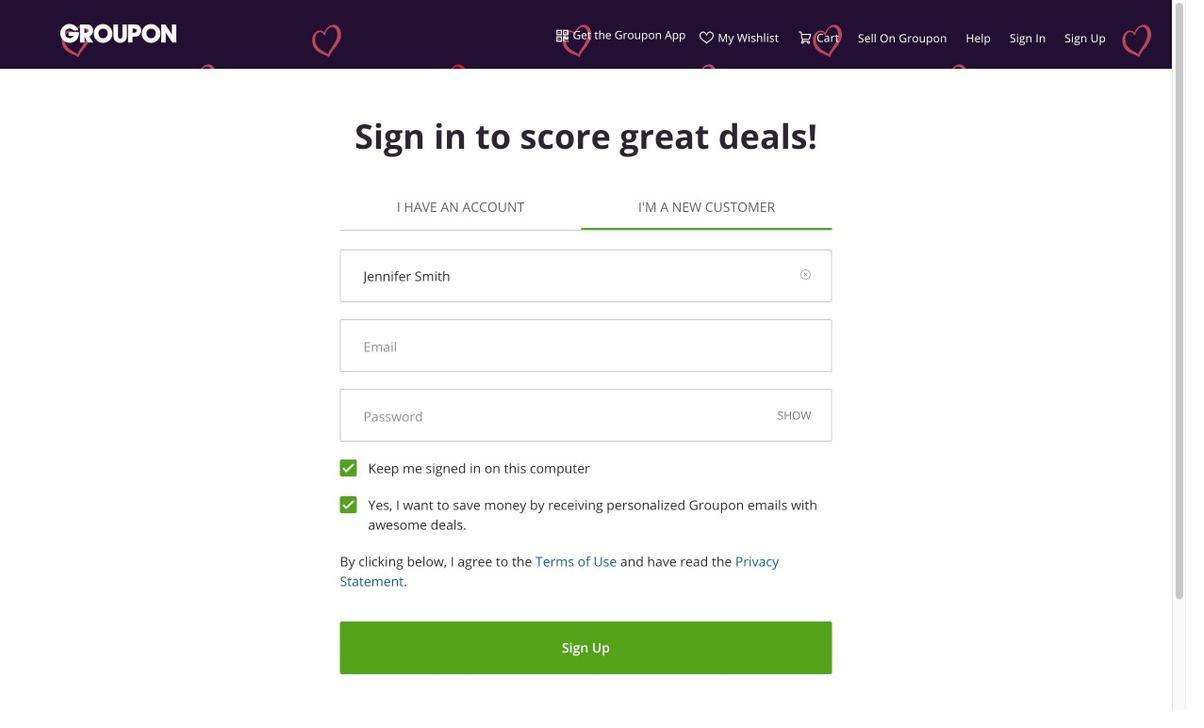 Task type: describe. For each thing, give the bounding box(es) containing it.
email email field
[[363, 332, 817, 360]]

Full name text field
[[363, 262, 794, 291]]

Password password field
[[363, 402, 772, 430]]

2 tab from the left
[[581, 185, 832, 230]]

groupon image
[[60, 23, 176, 44]]



Task type: locate. For each thing, give the bounding box(es) containing it.
tab
[[340, 185, 581, 230], [581, 185, 832, 230]]

1 tab from the left
[[340, 185, 581, 230]]

tab list
[[340, 185, 832, 231]]



Task type: vqa. For each thing, say whether or not it's contained in the screenshot.
BEAUTY & SPAS link
no



